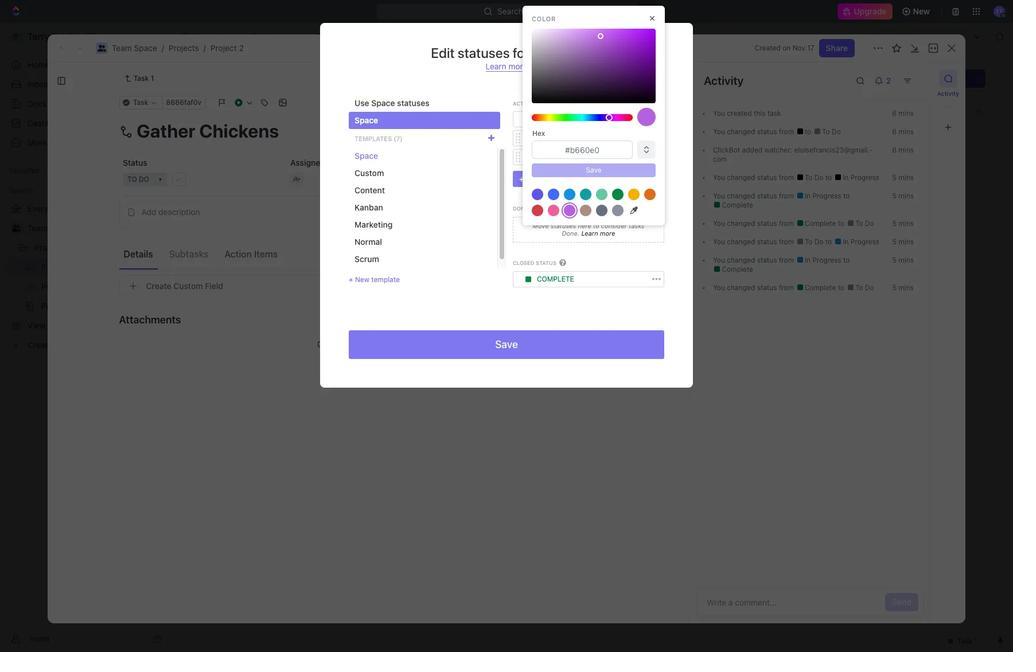 Task type: locate. For each thing, give the bounding box(es) containing it.
4 5 mins from the top
[[892, 238, 914, 246]]

add task down the task 2
[[231, 239, 265, 249]]

activity up customize
[[937, 90, 959, 97]]

complete
[[720, 201, 753, 209], [803, 219, 838, 228], [720, 265, 753, 274], [803, 283, 838, 292]]

1 horizontal spatial add task button
[[294, 159, 343, 173]]

share
[[875, 32, 897, 41], [826, 43, 848, 53]]

0 vertical spatial 6
[[892, 109, 897, 118]]

1 vertical spatial 6 mins
[[892, 127, 914, 136]]

0 vertical spatial here
[[578, 222, 591, 229]]

more down for at right
[[509, 61, 528, 71]]

0 vertical spatial team
[[193, 32, 213, 41]]

3 6 mins from the top
[[892, 146, 914, 154]]

statuses left for at right
[[458, 45, 510, 61]]

team right team space, , element
[[193, 32, 213, 41]]

team
[[193, 32, 213, 41], [112, 43, 132, 53], [28, 223, 48, 233]]

share button
[[868, 28, 904, 46], [819, 39, 855, 57]]

+ for + add status
[[519, 174, 524, 184]]

space right user group image
[[50, 223, 73, 233]]

0 horizontal spatial hide
[[595, 134, 611, 143]]

add task
[[930, 73, 965, 83], [308, 162, 339, 170], [231, 239, 265, 249]]

customize button
[[901, 103, 959, 119]]

new inside edit statuses for projects dialog
[[355, 275, 369, 284]]

custom up the content
[[355, 168, 384, 178]]

0 vertical spatial new
[[913, 6, 930, 16]]

0 vertical spatial activity
[[704, 74, 744, 87]]

more inside the edit statuses for projects learn more
[[509, 61, 528, 71]]

share for share button to the right
[[875, 32, 897, 41]]

5 mins
[[892, 173, 914, 182], [892, 192, 914, 200], [892, 219, 914, 228], [892, 238, 914, 246], [892, 256, 914, 264], [892, 283, 914, 292]]

learn more link down "consider"
[[580, 230, 615, 237]]

2 horizontal spatial team
[[193, 32, 213, 41]]

Edit task name text field
[[119, 120, 612, 142]]

create
[[146, 281, 171, 291]]

4 you from the top
[[713, 192, 725, 200]]

assigned
[[290, 158, 325, 168]]

from
[[779, 127, 794, 136], [779, 173, 794, 182], [779, 192, 794, 200], [779, 219, 794, 228], [779, 238, 794, 246], [779, 256, 794, 264], [779, 283, 794, 292]]

team right user group icon
[[112, 43, 132, 53]]

1 vertical spatial more
[[600, 230, 615, 237]]

1 vertical spatial activity
[[937, 90, 959, 97]]

to do inside edit statuses for projects dialog
[[537, 115, 559, 124]]

here right files
[[367, 340, 381, 349]]

your
[[335, 340, 349, 349]]

0 vertical spatial +
[[519, 174, 524, 184]]

template
[[371, 275, 400, 284]]

0 horizontal spatial team space
[[28, 223, 73, 233]]

1 vertical spatial learn more link
[[580, 230, 615, 237]]

8 mins from the top
[[899, 256, 914, 264]]

1 vertical spatial team space
[[28, 223, 73, 233]]

5 you from the top
[[713, 219, 725, 228]]

projects link
[[248, 30, 295, 44], [169, 43, 199, 53], [34, 239, 134, 257]]

activity up created
[[704, 74, 744, 87]]

1 vertical spatial hide
[[595, 134, 611, 143]]

team right user group image
[[28, 223, 48, 233]]

more down "consider"
[[600, 230, 615, 237]]

1 mins from the top
[[899, 109, 914, 118]]

statuses for edit
[[458, 45, 510, 61]]

⌘k
[[620, 6, 633, 16]]

2 vertical spatial add task
[[231, 239, 265, 249]]

0 horizontal spatial projects link
[[34, 239, 134, 257]]

statuses
[[458, 45, 510, 61], [397, 98, 430, 108], [551, 222, 576, 229]]

statuses right use
[[397, 98, 430, 108]]

7 status from the top
[[757, 283, 777, 292]]

0 horizontal spatial more
[[509, 61, 528, 71]]

task down edit task name text field
[[323, 162, 339, 170]]

task sidebar navigation tab list
[[936, 69, 961, 137]]

1 vertical spatial project
[[211, 43, 237, 53]]

1 vertical spatial here
[[367, 340, 381, 349]]

1 vertical spatial custom
[[173, 281, 203, 291]]

statuses inside the edit statuses for projects learn more
[[458, 45, 510, 61]]

3 5 from the top
[[892, 219, 897, 228]]

7 you from the top
[[713, 256, 725, 264]]

4 from from the top
[[779, 219, 794, 228]]

mins
[[899, 109, 914, 118], [899, 127, 914, 136], [899, 146, 914, 154], [899, 173, 914, 182], [899, 192, 914, 200], [899, 219, 914, 228], [899, 238, 914, 246], [899, 256, 914, 264], [899, 283, 914, 292]]

0 vertical spatial add task button
[[923, 69, 972, 88]]

+ new template
[[349, 275, 400, 284]]

7 mins from the top
[[899, 238, 914, 246]]

learn more
[[580, 230, 615, 237]]

4 changed from the top
[[727, 219, 755, 228]]

2 horizontal spatial statuses
[[551, 222, 576, 229]]

clickbot
[[713, 146, 740, 154]]

2 6 from the top
[[892, 127, 897, 136]]

share button down upgrade
[[868, 28, 904, 46]]

add task button down 'calendar' link
[[294, 159, 343, 173]]

in progress inside edit statuses for projects dialog
[[537, 134, 583, 142]]

1 vertical spatial new
[[355, 275, 369, 284]]

8 you from the top
[[713, 283, 725, 292]]

for
[[537, 153, 551, 161]]

task left 1 button
[[231, 219, 249, 229]]

team space
[[193, 32, 238, 41], [28, 223, 73, 233]]

add left "description"
[[141, 207, 156, 217]]

gantt link
[[387, 103, 411, 119]]

0 horizontal spatial share
[[826, 43, 848, 53]]

0 horizontal spatial team
[[28, 223, 48, 233]]

subtasks button
[[164, 244, 213, 264]]

in inside edit statuses for projects dialog
[[537, 134, 544, 142]]

task sidebar content section
[[690, 63, 931, 624]]

7 changed status from from the top
[[725, 283, 796, 292]]

activity inside task sidebar content section
[[704, 74, 744, 87]]

0 horizontal spatial learn
[[486, 61, 506, 71]]

tree containing team space
[[5, 200, 166, 355]]

2 5 from the top
[[892, 192, 897, 200]]

assignees
[[478, 134, 512, 143]]

new up automations
[[913, 6, 930, 16]]

+ for + new template
[[349, 275, 353, 284]]

9 mins from the top
[[899, 283, 914, 292]]

here
[[578, 222, 591, 229], [367, 340, 381, 349]]

2 vertical spatial team
[[28, 223, 48, 233]]

custom left field
[[173, 281, 203, 291]]

to inside the move statuses here to consider tasks done.
[[593, 222, 599, 229]]

add down dropdown menu image
[[526, 174, 541, 184]]

6 from from the top
[[779, 256, 794, 264]]

5 changed status from from the top
[[725, 238, 796, 246]]

task down team space / projects / project 2 on the top of the page
[[134, 74, 149, 83]]

table
[[348, 106, 368, 116]]

1 status from the top
[[757, 127, 777, 136]]

5 5 from the top
[[892, 256, 897, 264]]

3 6 from the top
[[892, 146, 897, 154]]

move statuses here to consider tasks done.
[[533, 222, 645, 237]]

0 vertical spatial project
[[317, 32, 344, 41]]

0 vertical spatial more
[[509, 61, 528, 71]]

docs link
[[5, 95, 166, 113]]

1 horizontal spatial +
[[519, 174, 524, 184]]

1 6 from the top
[[892, 109, 897, 118]]

1 horizontal spatial project 2 link
[[302, 30, 353, 44]]

tree inside sidebar navigation
[[5, 200, 166, 355]]

subtasks
[[169, 249, 208, 259]]

edit statuses for projects dialog
[[320, 23, 693, 388]]

assigned to
[[290, 158, 335, 168]]

activity inside 'task sidebar navigation' tab list
[[937, 90, 959, 97]]

3 status from the top
[[757, 192, 777, 200]]

projects
[[262, 32, 292, 41], [169, 43, 199, 53], [532, 45, 582, 61], [34, 243, 65, 252]]

created on nov 17
[[755, 44, 814, 52]]

in progress
[[537, 134, 583, 142], [841, 173, 879, 182], [803, 192, 843, 200], [841, 238, 879, 246], [803, 256, 843, 264]]

4 changed status from from the top
[[725, 219, 796, 228]]

0 vertical spatial 6 mins
[[892, 109, 914, 118]]

in
[[537, 134, 544, 142], [843, 173, 849, 182], [805, 192, 811, 200], [843, 238, 849, 246], [805, 256, 811, 264]]

project
[[317, 32, 344, 41], [211, 43, 237, 53]]

task
[[948, 73, 965, 83], [134, 74, 149, 83], [323, 162, 339, 170], [231, 219, 249, 229], [248, 239, 265, 249]]

normal
[[355, 237, 382, 247]]

1 horizontal spatial statuses
[[458, 45, 510, 61]]

1 vertical spatial statuses
[[397, 98, 430, 108]]

6 changed from the top
[[727, 256, 755, 264]]

0 horizontal spatial activity
[[704, 74, 744, 87]]

team space right team space, , element
[[193, 32, 238, 41]]

status
[[122, 158, 147, 168], [543, 174, 567, 184]]

new down scrum
[[355, 275, 369, 284]]

add task button down the task 2
[[226, 238, 270, 251]]

3 changed status from from the top
[[725, 192, 796, 200]]

edit
[[431, 45, 455, 61]]

0 vertical spatial 1
[[151, 74, 154, 83]]

1 vertical spatial share
[[826, 43, 848, 53]]

share button right 17
[[819, 39, 855, 57]]

1 changed status from from the top
[[725, 127, 796, 136]]

1 horizontal spatial 1
[[269, 220, 272, 228]]

0 vertical spatial custom
[[355, 168, 384, 178]]

1 vertical spatial +
[[349, 275, 353, 284]]

1 horizontal spatial share
[[875, 32, 897, 41]]

learn more link
[[486, 61, 528, 72], [580, 230, 615, 237]]

1 horizontal spatial status
[[543, 174, 567, 184]]

team space, , element
[[181, 32, 190, 41]]

0 horizontal spatial +
[[349, 275, 353, 284]]

None field
[[532, 141, 633, 159]]

1 vertical spatial 1
[[269, 220, 272, 228]]

2 you from the top
[[713, 127, 725, 136]]

statuses up done.
[[551, 222, 576, 229]]

0 vertical spatial team space
[[193, 32, 238, 41]]

new inside button
[[913, 6, 930, 16]]

0 horizontal spatial status
[[122, 158, 147, 168]]

space right use
[[371, 98, 395, 108]]

2 vertical spatial 6
[[892, 146, 897, 154]]

2 vertical spatial statuses
[[551, 222, 576, 229]]

5 mins from the top
[[899, 192, 914, 200]]

kanban
[[355, 203, 383, 212]]

5 5 mins from the top
[[892, 256, 914, 264]]

1 horizontal spatial hide
[[877, 106, 895, 116]]

0 horizontal spatial custom
[[173, 281, 203, 291]]

1 you from the top
[[713, 109, 725, 118]]

hide
[[877, 106, 895, 116], [595, 134, 611, 143]]

1
[[151, 74, 154, 83], [269, 220, 272, 228]]

you
[[713, 109, 725, 118], [713, 127, 725, 136], [713, 173, 725, 182], [713, 192, 725, 200], [713, 219, 725, 228], [713, 238, 725, 246], [713, 256, 725, 264], [713, 283, 725, 292]]

add down 'calendar' link
[[308, 162, 321, 170]]

1 vertical spatial status
[[543, 174, 567, 184]]

1 vertical spatial learn
[[581, 230, 598, 237]]

statuses inside the move statuses here to consider tasks done.
[[551, 222, 576, 229]]

1 down team space / projects / project 2 on the top of the page
[[151, 74, 154, 83]]

1 horizontal spatial add task
[[308, 162, 339, 170]]

space up task 1
[[134, 43, 157, 53]]

add task button up customize
[[923, 69, 972, 88]]

1 horizontal spatial custom
[[355, 168, 384, 178]]

0 vertical spatial share
[[875, 32, 897, 41]]

/
[[243, 32, 246, 41], [298, 32, 300, 41], [162, 43, 164, 53], [204, 43, 206, 53]]

0 horizontal spatial 1
[[151, 74, 154, 83]]

learn more link down for at right
[[486, 61, 528, 72]]

1 vertical spatial team
[[112, 43, 132, 53]]

17
[[807, 44, 814, 52]]

share for leftmost share button
[[826, 43, 848, 53]]

to
[[537, 115, 546, 124], [805, 127, 813, 136], [822, 127, 830, 136], [327, 158, 335, 168], [805, 173, 813, 182], [826, 173, 834, 182], [843, 192, 850, 200], [838, 219, 847, 228], [855, 219, 863, 228], [593, 222, 599, 229], [805, 238, 813, 246], [826, 238, 834, 246], [843, 256, 850, 264], [213, 271, 222, 280], [838, 283, 847, 292], [855, 283, 863, 292], [383, 340, 390, 349]]

user group image
[[12, 225, 20, 232]]

space down edit task name text field
[[355, 151, 378, 161]]

team space link for user group image
[[28, 219, 164, 238]]

1 horizontal spatial activity
[[937, 90, 959, 97]]

2 vertical spatial 6 mins
[[892, 146, 914, 154]]

0 vertical spatial add task
[[930, 73, 965, 83]]

6 mins for changed status from
[[892, 127, 914, 136]]

tree
[[5, 200, 166, 355]]

add task up customize
[[930, 73, 965, 83]]

2 from from the top
[[779, 173, 794, 182]]

1 right the task 2
[[269, 220, 272, 228]]

team space link
[[178, 30, 241, 44], [112, 43, 157, 53], [28, 219, 164, 238]]

5 status from the top
[[757, 238, 777, 246]]

0 horizontal spatial new
[[355, 275, 369, 284]]

6 for changed status from
[[892, 127, 897, 136]]

1 vertical spatial 6
[[892, 127, 897, 136]]

for review
[[537, 153, 579, 161]]

6 5 mins from the top
[[892, 283, 914, 292]]

project 2 link
[[302, 30, 353, 44], [211, 43, 244, 53]]

+ add status
[[519, 174, 567, 184]]

team space right user group image
[[28, 223, 73, 233]]

add
[[930, 73, 945, 83], [308, 162, 321, 170], [526, 174, 541, 184], [141, 207, 156, 217], [231, 239, 246, 249]]

1 horizontal spatial projects link
[[169, 43, 199, 53]]

added
[[742, 146, 763, 154]]

2 changed from the top
[[727, 173, 755, 182]]

1 from from the top
[[779, 127, 794, 136]]

1 5 mins from the top
[[892, 173, 914, 182]]

2
[[346, 32, 351, 41], [239, 43, 244, 53], [251, 219, 256, 229], [248, 271, 252, 280]]

learn inside the edit statuses for projects learn more
[[486, 61, 506, 71]]

0 horizontal spatial project 2 link
[[211, 43, 244, 53]]

done.
[[562, 230, 580, 237]]

add task button
[[923, 69, 972, 88], [294, 159, 343, 173], [226, 238, 270, 251]]

0 vertical spatial hide
[[877, 106, 895, 116]]

1 horizontal spatial team
[[112, 43, 132, 53]]

here inside the move statuses here to consider tasks done.
[[578, 222, 591, 229]]

share right 17
[[826, 43, 848, 53]]

here up learn more
[[578, 222, 591, 229]]

0 vertical spatial learn
[[486, 61, 506, 71]]

0 horizontal spatial learn more link
[[486, 61, 528, 72]]

add up customize
[[930, 73, 945, 83]]

hex
[[532, 129, 545, 138]]

hide inside hide button
[[595, 134, 611, 143]]

1 horizontal spatial team space
[[193, 32, 238, 41]]

0 horizontal spatial project
[[211, 43, 237, 53]]

2 horizontal spatial add task button
[[923, 69, 972, 88]]

7 changed from the top
[[727, 283, 755, 292]]

board
[[214, 106, 236, 116]]

eloisefrancis23@gmail. com
[[713, 146, 873, 164]]

add task down edit task name text field
[[308, 162, 339, 170]]

2 6 mins from the top
[[892, 127, 914, 136]]

1 horizontal spatial learn
[[581, 230, 598, 237]]

0 vertical spatial statuses
[[458, 45, 510, 61]]

0 vertical spatial learn more link
[[486, 61, 528, 72]]

table link
[[346, 103, 368, 119]]

custom
[[355, 168, 384, 178], [173, 281, 203, 291]]

1 horizontal spatial here
[[578, 222, 591, 229]]

1 horizontal spatial project
[[317, 32, 344, 41]]

2 vertical spatial add task button
[[226, 238, 270, 251]]

share down upgrade
[[875, 32, 897, 41]]

team inside sidebar navigation
[[28, 223, 48, 233]]

1 horizontal spatial new
[[913, 6, 930, 16]]



Task type: describe. For each thing, give the bounding box(es) containing it.
Search tasks... text field
[[870, 130, 985, 147]]

8686faf0v button
[[161, 96, 206, 110]]

marketing
[[355, 220, 393, 229]]

created
[[755, 44, 781, 52]]

gantt
[[390, 106, 411, 116]]

0 horizontal spatial share button
[[819, 39, 855, 57]]

task down 1 button
[[248, 239, 265, 249]]

upgrade
[[854, 6, 887, 16]]

4 status from the top
[[757, 219, 777, 228]]

dashboards link
[[5, 114, 166, 133]]

review
[[553, 153, 579, 161]]

use space statuses
[[355, 98, 430, 108]]

details button
[[119, 244, 158, 264]]

1 vertical spatial add task
[[308, 162, 339, 170]]

task 1 link
[[119, 72, 159, 85]]

custom inside edit statuses for projects dialog
[[355, 168, 384, 178]]

content
[[355, 185, 385, 195]]

drop
[[317, 340, 333, 349]]

custom inside button
[[173, 281, 203, 291]]

favorites
[[9, 166, 39, 175]]

add description
[[141, 207, 200, 217]]

created
[[727, 109, 752, 118]]

progress inside edit statuses for projects dialog
[[546, 134, 583, 142]]

team space inside sidebar navigation
[[28, 223, 73, 233]]

6 status from the top
[[757, 256, 777, 264]]

team space link for user group icon
[[112, 43, 157, 53]]

4 5 from the top
[[892, 238, 897, 246]]

this
[[754, 109, 766, 118]]

action items
[[225, 249, 278, 259]]

1 changed from the top
[[727, 127, 755, 136]]

7 from from the top
[[779, 283, 794, 292]]

space inside sidebar navigation
[[50, 223, 73, 233]]

details
[[124, 249, 153, 259]]

3 changed from the top
[[727, 192, 755, 200]]

1 vertical spatial add task button
[[294, 159, 343, 173]]

space down use
[[355, 115, 378, 125]]

projects inside the edit statuses for projects learn more
[[532, 45, 582, 61]]

action
[[225, 249, 252, 259]]

task
[[768, 109, 781, 118]]

list
[[258, 106, 271, 116]]

hide inside hide dropdown button
[[877, 106, 895, 116]]

color options list
[[530, 186, 658, 219]]

4 mins from the top
[[899, 173, 914, 182]]

1 horizontal spatial share button
[[868, 28, 904, 46]]

board link
[[212, 103, 236, 119]]

task 2
[[231, 219, 256, 229]]

eloisefrancis23@gmail.
[[794, 146, 873, 154]]

customize
[[916, 106, 956, 116]]

search...
[[497, 6, 530, 16]]

spaces
[[9, 186, 33, 194]]

docs
[[28, 99, 46, 108]]

user group image
[[97, 45, 106, 52]]

nov
[[793, 44, 805, 52]]

upgrade link
[[838, 3, 892, 20]]

2 changed status from from the top
[[725, 173, 796, 182]]

2 5 mins from the top
[[892, 192, 914, 200]]

attachments button
[[119, 306, 612, 333]]

0 horizontal spatial here
[[367, 340, 381, 349]]

consider
[[601, 222, 627, 229]]

add inside edit statuses for projects dialog
[[526, 174, 541, 184]]

projects inside sidebar navigation
[[34, 243, 65, 252]]

dashboards
[[28, 118, 72, 128]]

add inside button
[[141, 207, 156, 217]]

6 changed status from from the top
[[725, 256, 796, 264]]

project 2
[[317, 32, 351, 41]]

3 5 mins from the top
[[892, 219, 914, 228]]

1 horizontal spatial more
[[600, 230, 615, 237]]

0 horizontal spatial statuses
[[397, 98, 430, 108]]

on
[[783, 44, 791, 52]]

home link
[[5, 56, 166, 74]]

calendar
[[293, 106, 327, 116]]

0 horizontal spatial add task button
[[226, 238, 270, 251]]

5 from from the top
[[779, 238, 794, 246]]

6 for added watcher:
[[892, 146, 897, 154]]

8686faf0v
[[166, 98, 201, 107]]

hide button
[[864, 103, 898, 119]]

new button
[[897, 2, 937, 21]]

2 mins from the top
[[899, 127, 914, 136]]

inbox
[[28, 79, 48, 89]]

send button
[[885, 593, 919, 612]]

use
[[355, 98, 369, 108]]

create custom field
[[146, 281, 223, 291]]

1 horizontal spatial learn more link
[[580, 230, 615, 237]]

invite
[[30, 634, 50, 643]]

move
[[533, 222, 549, 229]]

space right team space, , element
[[215, 32, 238, 41]]

color
[[532, 15, 556, 22]]

automations
[[915, 32, 963, 41]]

1 6 mins from the top
[[892, 109, 914, 118]]

automations button
[[909, 28, 968, 45]]

create custom field button
[[119, 275, 612, 298]]

statuses for move
[[551, 222, 576, 229]]

status inside dialog
[[543, 174, 567, 184]]

calendar link
[[290, 103, 327, 119]]

complete
[[537, 275, 574, 283]]

items
[[254, 249, 278, 259]]

2 status from the top
[[757, 173, 777, 182]]

you created this task
[[713, 109, 781, 118]]

dropdown menu image
[[526, 155, 531, 160]]

2 horizontal spatial add task
[[930, 73, 965, 83]]

drop your files here to
[[317, 340, 390, 349]]

send
[[892, 597, 912, 607]]

action items button
[[220, 244, 282, 264]]

sidebar navigation
[[0, 23, 172, 652]]

do inside edit statuses for projects dialog
[[548, 115, 559, 124]]

favorites button
[[5, 164, 44, 178]]

added watcher:
[[740, 146, 794, 154]]

add down the task 2
[[231, 239, 246, 249]]

1 5 from the top
[[892, 173, 897, 182]]

6 you from the top
[[713, 238, 725, 246]]

inbox link
[[5, 75, 166, 94]]

task up customize
[[948, 73, 965, 83]]

1 button
[[258, 219, 274, 230]]

list link
[[255, 103, 271, 119]]

tasks
[[629, 222, 645, 229]]

for
[[513, 45, 529, 61]]

task 1
[[134, 74, 154, 83]]

6 mins for added watcher:
[[892, 146, 914, 154]]

com
[[713, 146, 873, 164]]

team space / projects / project 2
[[112, 43, 244, 53]]

1 inside button
[[269, 220, 272, 228]]

6 5 from the top
[[892, 283, 897, 292]]

files
[[351, 340, 365, 349]]

hide button
[[591, 132, 615, 146]]

0 horizontal spatial add task
[[231, 239, 265, 249]]

3 mins from the top
[[899, 146, 914, 154]]

home
[[28, 60, 49, 69]]

description
[[158, 207, 200, 217]]

2 horizontal spatial projects link
[[248, 30, 295, 44]]

assignees button
[[464, 132, 517, 146]]

6 mins from the top
[[899, 219, 914, 228]]

3 you from the top
[[713, 173, 725, 182]]

watcher:
[[764, 146, 792, 154]]

3 from from the top
[[779, 192, 794, 200]]

0 vertical spatial status
[[122, 158, 147, 168]]

5 changed from the top
[[727, 238, 755, 246]]



Task type: vqa. For each thing, say whether or not it's contained in the screenshot.
1st Set Priority image from the bottom of the "row group" containing ‎Task 1
no



